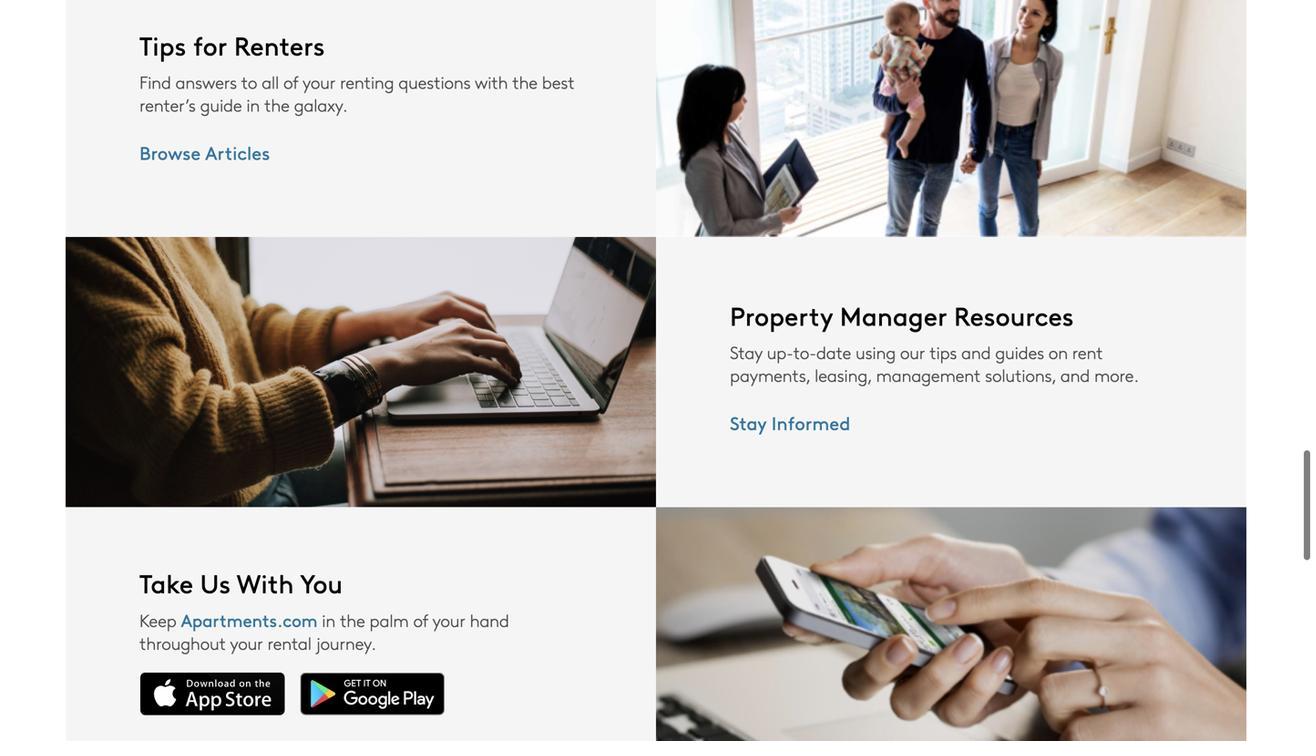 Task type: locate. For each thing, give the bounding box(es) containing it.
guides
[[996, 341, 1044, 364]]

of right all
[[283, 70, 299, 93]]

more.
[[1095, 363, 1139, 387]]

take us with you
[[139, 565, 343, 600]]

0 horizontal spatial the
[[264, 93, 290, 116]]

renting
[[340, 70, 394, 93]]

and
[[962, 341, 991, 364], [1061, 363, 1090, 387]]

0 horizontal spatial of
[[283, 70, 299, 93]]

informed
[[772, 410, 851, 435]]

0 vertical spatial in
[[246, 93, 260, 116]]

in
[[246, 93, 260, 116], [322, 608, 335, 631]]

1 stay from the top
[[730, 341, 763, 364]]

payments,
[[730, 363, 810, 387]]

with
[[475, 70, 508, 93]]

palm
[[370, 608, 409, 631]]

0 vertical spatial stay
[[730, 341, 763, 364]]

to
[[241, 70, 257, 93]]

2 horizontal spatial your
[[433, 608, 466, 631]]

2 stay from the top
[[730, 410, 767, 435]]

apartments.com link
[[181, 608, 318, 631]]

your inside tips for renters find answers to all of your renting questions with the best renter's guide in the galaxy.
[[303, 70, 336, 93]]

of
[[283, 70, 299, 93], [413, 608, 428, 631]]

your left rental
[[230, 631, 263, 654]]

the inside the in the palm of your hand throughout your rental journey.
[[340, 608, 365, 631]]

browse articles
[[139, 140, 270, 165]]

1 vertical spatial of
[[413, 608, 428, 631]]

and left more.
[[1061, 363, 1090, 387]]

1 horizontal spatial in
[[322, 608, 335, 631]]

1 vertical spatial stay
[[730, 410, 767, 435]]

of inside the in the palm of your hand throughout your rental journey.
[[413, 608, 428, 631]]

throughout
[[139, 631, 226, 654]]

manager
[[840, 298, 947, 333]]

the left best
[[512, 70, 538, 93]]

stay
[[730, 341, 763, 364], [730, 410, 767, 435]]

solutions,
[[985, 363, 1056, 387]]

1 vertical spatial in
[[322, 608, 335, 631]]

0 horizontal spatial in
[[246, 93, 260, 116]]

of right palm
[[413, 608, 428, 631]]

your
[[303, 70, 336, 93], [433, 608, 466, 631], [230, 631, 263, 654]]

take
[[139, 565, 193, 600]]

resources
[[954, 298, 1074, 333]]

in down you
[[322, 608, 335, 631]]

1 horizontal spatial the
[[340, 608, 365, 631]]

management
[[876, 363, 981, 387]]

using
[[856, 341, 896, 364]]

with
[[237, 565, 294, 600]]

browse articles link
[[139, 134, 270, 171]]

your left hand
[[433, 608, 466, 631]]

our
[[900, 341, 925, 364]]

renters
[[234, 27, 325, 62]]

0 horizontal spatial and
[[962, 341, 991, 364]]

1 horizontal spatial your
[[303, 70, 336, 93]]

and right tips
[[962, 341, 991, 364]]

0 vertical spatial of
[[283, 70, 299, 93]]

stay left up-
[[730, 341, 763, 364]]

journey.
[[316, 631, 376, 654]]

date
[[817, 341, 851, 364]]

your left renting
[[303, 70, 336, 93]]

stay down payments,
[[730, 410, 767, 435]]

1 horizontal spatial of
[[413, 608, 428, 631]]

in left all
[[246, 93, 260, 116]]

galaxy.
[[294, 93, 348, 116]]

articles
[[205, 140, 270, 165]]

the
[[512, 70, 538, 93], [264, 93, 290, 116], [340, 608, 365, 631]]

us
[[200, 565, 231, 600]]

answers
[[175, 70, 237, 93]]

the right "to"
[[264, 93, 290, 116]]

rental
[[267, 631, 312, 654]]

tips
[[930, 341, 957, 364]]

the left palm
[[340, 608, 365, 631]]



Task type: describe. For each thing, give the bounding box(es) containing it.
of inside tips for renters find answers to all of your renting questions with the best renter's guide in the galaxy.
[[283, 70, 299, 93]]

guide
[[200, 93, 242, 116]]

stay informed link
[[730, 405, 851, 441]]

renter's
[[139, 93, 196, 116]]

keep
[[139, 608, 176, 631]]

in inside the in the palm of your hand throughout your rental journey.
[[322, 608, 335, 631]]

leasing,
[[815, 363, 872, 387]]

rent
[[1073, 341, 1103, 364]]

browse articles button
[[139, 134, 270, 171]]

stay informed button
[[730, 405, 851, 441]]

1 horizontal spatial and
[[1061, 363, 1090, 387]]

tips for renters find answers to all of your renting questions with the best renter's guide in the galaxy.
[[139, 27, 575, 116]]

hand
[[470, 608, 509, 631]]

to-
[[794, 341, 817, 364]]

in the palm of your hand throughout your rental journey.
[[139, 608, 509, 654]]

property
[[730, 298, 833, 333]]

tips
[[139, 27, 186, 62]]

stay inside button
[[730, 410, 767, 435]]

on
[[1049, 341, 1068, 364]]

keep apartments.com
[[139, 608, 318, 631]]

questions
[[399, 70, 471, 93]]

up-
[[767, 341, 794, 364]]

you
[[300, 565, 343, 600]]

property manager resources stay up-to-date using our tips and guides on rent payments, leasing, management solutions, and more.
[[730, 298, 1139, 387]]

for
[[193, 27, 227, 62]]

in inside tips for renters find answers to all of your renting questions with the best renter's guide in the galaxy.
[[246, 93, 260, 116]]

apartments.com
[[181, 608, 318, 631]]

2 horizontal spatial the
[[512, 70, 538, 93]]

stay informed
[[730, 410, 851, 435]]

0 horizontal spatial your
[[230, 631, 263, 654]]

best
[[542, 70, 575, 93]]

stay inside property manager resources stay up-to-date using our tips and guides on rent payments, leasing, management solutions, and more.
[[730, 341, 763, 364]]

browse
[[139, 140, 201, 165]]

find
[[139, 70, 171, 93]]

all
[[262, 70, 279, 93]]



Task type: vqa. For each thing, say whether or not it's contained in the screenshot.
google image
no



